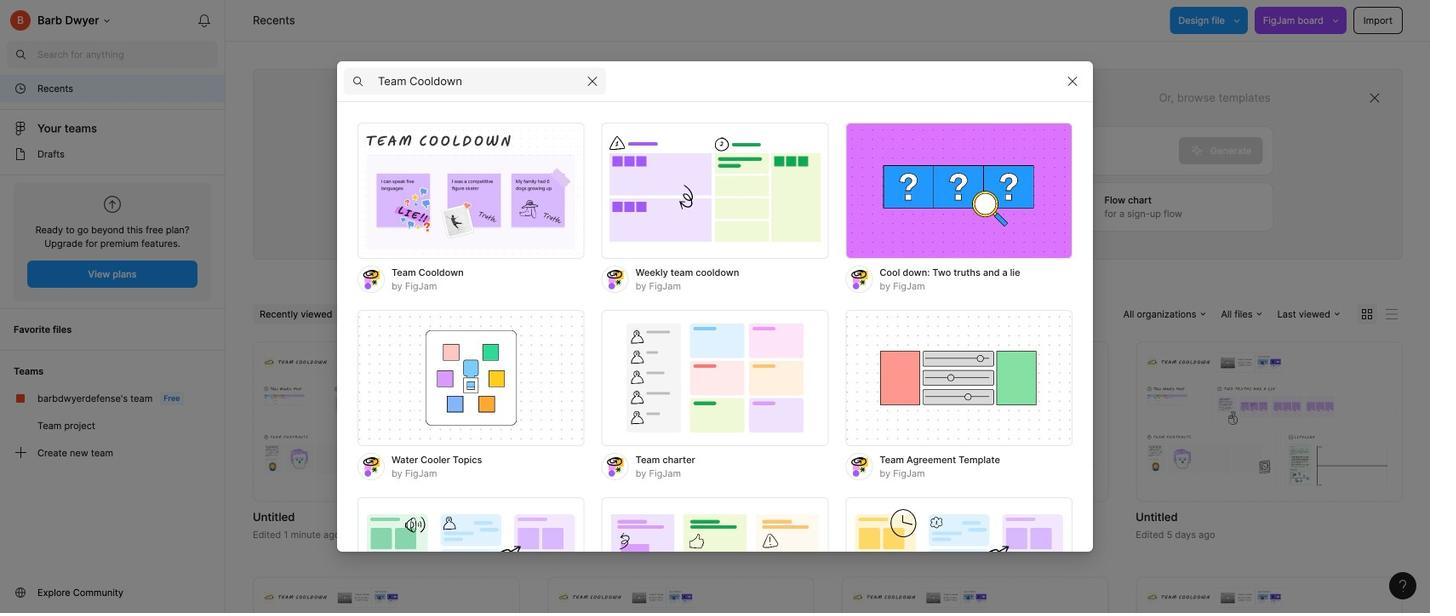 Task type: vqa. For each thing, say whether or not it's contained in the screenshot.
Team Charter image
yes



Task type: describe. For each thing, give the bounding box(es) containing it.
bell 32 image
[[191, 7, 218, 34]]

Ex: A weekly team meeting, starting with an ice breaker field
[[383, 127, 1179, 175]]

team charter image
[[602, 310, 829, 446]]

water cooler topics image
[[358, 310, 585, 446]]

weekly team cooldown image
[[602, 123, 829, 259]]

cool down: two truths and a lie image
[[846, 123, 1073, 259]]

team cooldown image
[[358, 123, 585, 259]]

team agreement template image
[[846, 310, 1073, 446]]

page 16 image
[[14, 147, 27, 161]]

team meeting agenda image
[[846, 497, 1073, 613]]

recent 16 image
[[14, 82, 27, 95]]

team weekly image
[[358, 497, 585, 613]]



Task type: locate. For each thing, give the bounding box(es) containing it.
team stand up image
[[602, 497, 829, 613]]

Search templates text field
[[378, 71, 579, 92]]

Search for anything text field
[[37, 48, 218, 61]]

community 16 image
[[14, 586, 27, 599]]

dialog
[[337, 61, 1093, 613]]

file thumbnail image
[[261, 352, 512, 491], [556, 352, 806, 491], [850, 352, 1100, 491], [1145, 352, 1395, 491], [261, 588, 512, 613], [556, 588, 806, 613], [850, 588, 1100, 613], [1145, 588, 1395, 613]]

search 32 image
[[7, 41, 34, 68]]



